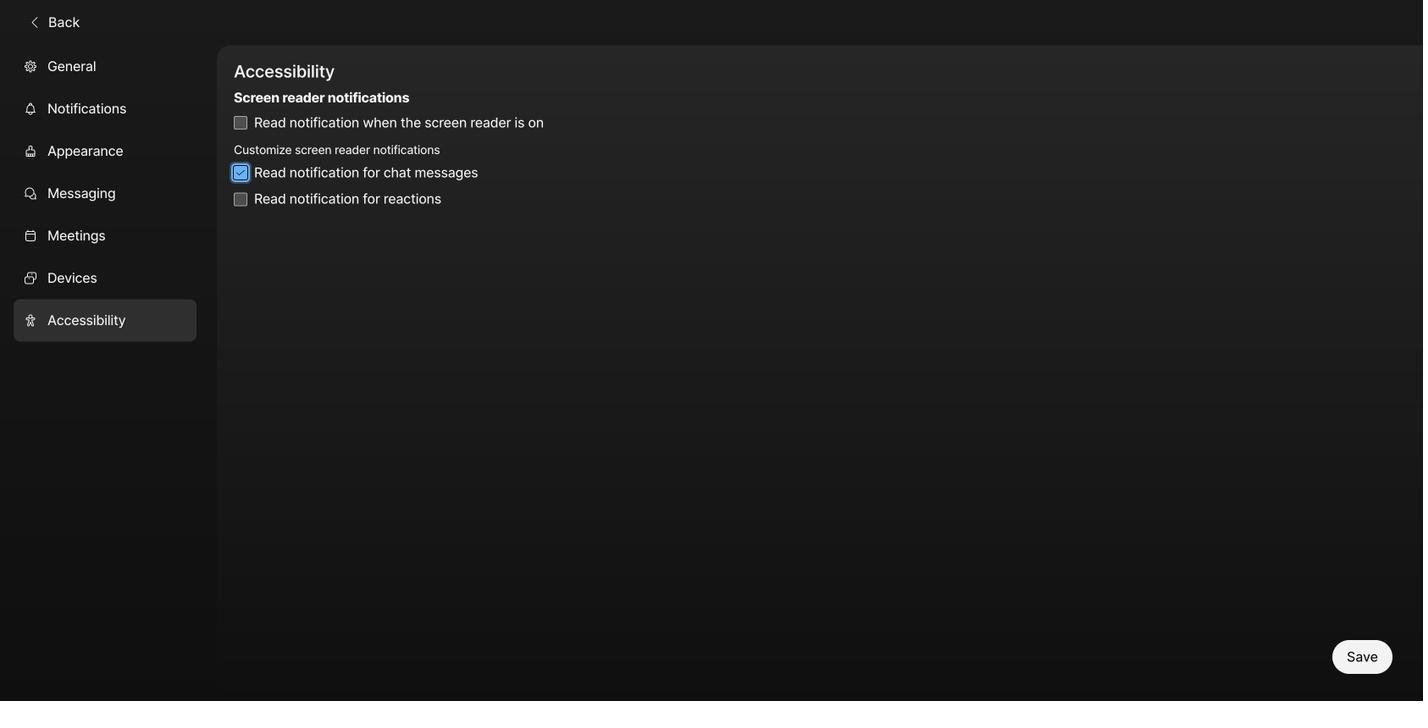 Task type: describe. For each thing, give the bounding box(es) containing it.
meetings tab
[[14, 215, 197, 257]]



Task type: locate. For each thing, give the bounding box(es) containing it.
appearance tab
[[14, 130, 197, 172]]

settings navigation
[[0, 45, 217, 702]]

notifications tab
[[14, 88, 197, 130]]

messaging tab
[[14, 172, 197, 215]]

accessibility tab
[[14, 299, 197, 342]]

general tab
[[14, 45, 197, 88]]

devices tab
[[14, 257, 197, 299]]



Task type: vqa. For each thing, say whether or not it's contained in the screenshot.
the appearance tab at left
yes



